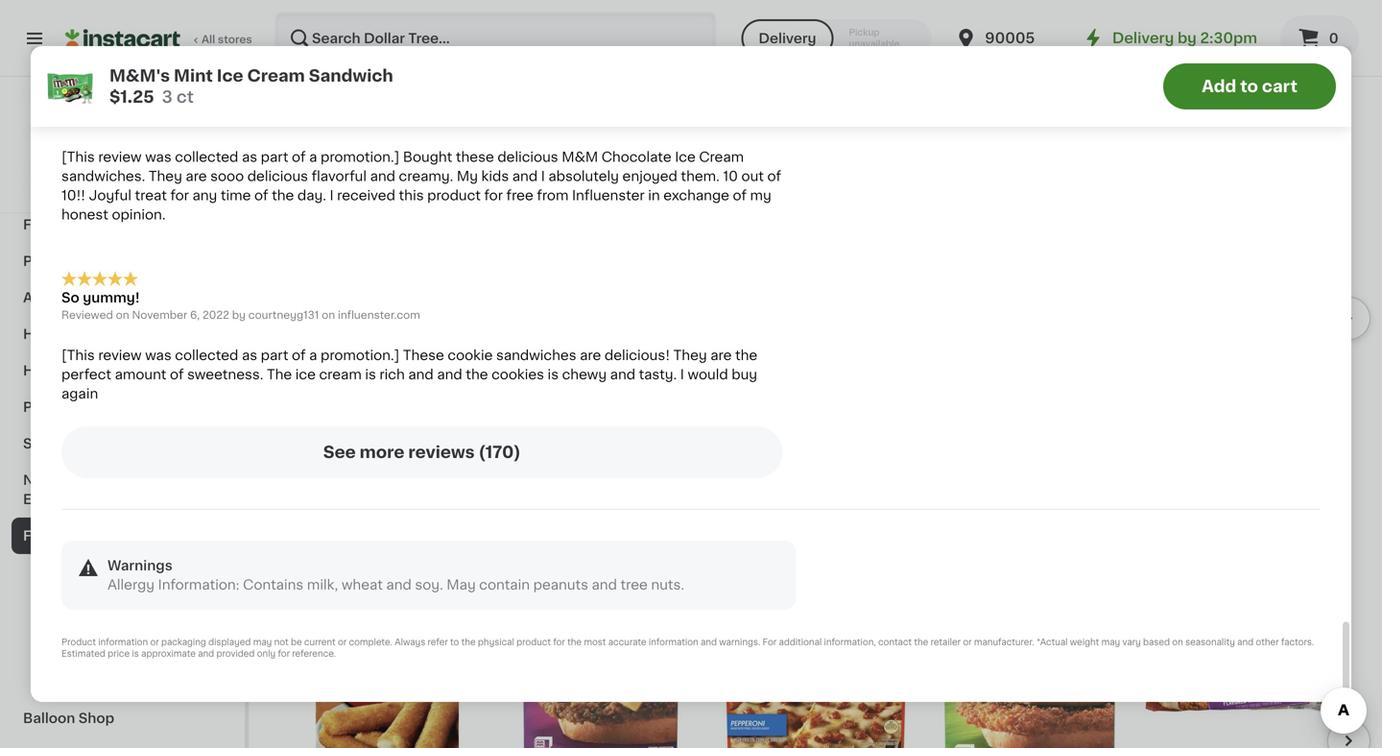 Task type: vqa. For each thing, say whether or not it's contained in the screenshot.
the topmost to
yes



Task type: locate. For each thing, give the bounding box(es) containing it.
14 for 14 fl oz
[[717, 416, 729, 427]]

1 home from the top
[[23, 162, 65, 176]]

2 horizontal spatial $
[[721, 373, 728, 384]]

1 information from the left
[[98, 638, 148, 647]]

tree
[[621, 578, 648, 591]]

$ 1 25 up 14 fl oz
[[721, 372, 752, 392]]

delivery inside delivery by 2:30pm link
[[1113, 31, 1175, 45]]

0 horizontal spatial information
[[98, 638, 148, 647]]

any
[[193, 189, 217, 202]]

1 vertical spatial [this
[[61, 348, 95, 362]]

part inside [this review was collected as part of a promotion.] bought these delicious m&m chocolate ice cream sandwiches. they are sooo delicious flavorful and creamy. my kids and i absolutely enjoyed them. 10 out of 10!! joyful treat for any time of the day. i received this product for free from influenster in exchange of my honest opinion.
[[261, 150, 289, 164]]

[this
[[61, 150, 95, 164], [61, 348, 95, 362]]

m&m's mint ice cream sandwich $1.25 3 ct
[[109, 68, 394, 105]]

on right based
[[1173, 638, 1184, 647]]

14 down would
[[717, 416, 729, 427]]

product
[[61, 638, 96, 647]]

1 item carousel region from the top
[[288, 155, 1371, 501]]

1 horizontal spatial ice cream
[[288, 111, 397, 131]]

& right food
[[62, 218, 73, 231]]

displayed
[[208, 638, 251, 647]]

2 horizontal spatial or
[[964, 638, 972, 647]]

to right refer
[[450, 638, 459, 647]]

for down kids
[[485, 189, 503, 202]]

part inside [this review was collected as part of a promotion.] these cookie sandwiches are delicious! they are the perfect amount of sweetness. the ice cream is rich and and the cookies is chewy and tasty. i would buy again
[[261, 348, 289, 362]]

$ left the buy
[[721, 373, 728, 384]]

as inside [this review was collected as part of a promotion.] bought these delicious m&m chocolate ice cream sandwiches. they are sooo delicious flavorful and creamy. my kids and i absolutely enjoyed them. 10 out of 10!! joyful treat for any time of the day. i received this product for free from influenster in exchange of my honest opinion.
[[242, 150, 257, 164]]

0 horizontal spatial delicious
[[247, 169, 308, 183]]

and left 'tree'
[[592, 578, 617, 591]]

$ up 14 oz
[[292, 373, 299, 384]]

1 horizontal spatial to
[[1241, 78, 1259, 95]]

promotion.] up the cream on the left of page
[[321, 348, 400, 362]]

1 vertical spatial collected
[[175, 348, 239, 362]]

add button up accurate
[[622, 591, 696, 626]]

2 review from the top
[[98, 348, 142, 362]]

see more reviews (170) button
[[61, 426, 783, 478]]

product inside [this review was collected as part of a promotion.] bought these delicious m&m chocolate ice cream sandwiches. they are sooo delicious flavorful and creamy. my kids and i absolutely enjoyed them. 10 out of 10!! joyful treat for any time of the day. i received this product for free from influenster in exchange of my honest opinion.
[[427, 189, 481, 202]]

0 horizontal spatial ice cream link
[[12, 591, 233, 627]]

1 part from the top
[[261, 150, 289, 164]]

tree
[[130, 143, 160, 157]]

factors.
[[1282, 638, 1315, 647]]

i right day.
[[330, 189, 334, 202]]

instacart logo image
[[65, 27, 181, 50]]

1 horizontal spatial are
[[580, 348, 601, 362]]

add down '2:30pm'
[[1202, 78, 1237, 95]]

refrigerated
[[35, 566, 119, 579]]

0 vertical spatial product
[[427, 189, 481, 202]]

was inside [this review was collected as part of a promotion.] bought these delicious m&m chocolate ice cream sandwiches. they are sooo delicious flavorful and creamy. my kids and i absolutely enjoyed them. 10 out of 10!! joyful treat for any time of the day. i received this product for free from influenster in exchange of my honest opinion.
[[145, 150, 172, 164]]

1 up vanilla
[[513, 372, 522, 392]]

in
[[649, 189, 660, 202]]

1 vertical spatial care
[[72, 364, 106, 377]]

0 horizontal spatial to
[[450, 638, 459, 647]]

[this up everyday on the top left
[[61, 150, 95, 164]]

2 horizontal spatial $ 1 25
[[721, 372, 752, 392]]

oz right 3.6
[[308, 32, 320, 43]]

soy.
[[415, 578, 443, 591]]

1 horizontal spatial is
[[365, 368, 376, 381]]

1 horizontal spatial 14
[[502, 435, 514, 446]]

3 1 from the left
[[513, 372, 522, 392]]

0 horizontal spatial fl
[[517, 435, 524, 446]]

the inside [this review was collected as part of a promotion.] bought these delicious m&m chocolate ice cream sandwiches. they are sooo delicious flavorful and creamy. my kids and i absolutely enjoyed them. 10 out of 10!! joyful treat for any time of the day. i received this product for free from influenster in exchange of my honest opinion.
[[272, 189, 294, 202]]

ice cream up product
[[35, 602, 104, 616]]

oz right 6.5
[[522, 32, 535, 43]]

information right accurate
[[649, 638, 699, 647]]

2 horizontal spatial are
[[711, 348, 732, 362]]

1 horizontal spatial by
[[1178, 31, 1197, 45]]

promotion.] inside [this review was collected as part of a promotion.] these cookie sandwiches are delicious! they are the perfect amount of sweetness. the ice cream is rich and and the cookies is chewy and tasty. i would buy again
[[321, 348, 400, 362]]

refer
[[428, 638, 448, 647]]

oz for 14 oz
[[303, 416, 315, 427]]

collected inside [this review was collected as part of a promotion.] bought these delicious m&m chocolate ice cream sandwiches. they are sooo delicious flavorful and creamy. my kids and i absolutely enjoyed them. 10 out of 10!! joyful treat for any time of the day. i received this product for free from influenster in exchange of my honest opinion.
[[175, 150, 239, 164]]

a inside [this review was collected as part of a promotion.] bought these delicious m&m chocolate ice cream sandwiches. they are sooo delicious flavorful and creamy. my kids and i absolutely enjoyed them. 10 out of 10!! joyful treat for any time of the day. i received this product for free from influenster in exchange of my honest opinion.
[[309, 150, 317, 164]]

dollar
[[85, 143, 126, 157]]

care up yummy!
[[87, 255, 120, 268]]

1 horizontal spatial ice cream link
[[288, 109, 397, 132]]

shop
[[78, 712, 114, 725]]

cookies
[[492, 368, 545, 381]]

courtneyg131
[[248, 310, 319, 320]]

by left '2:30pm'
[[1178, 31, 1197, 45]]

1 horizontal spatial frozen link
[[288, 532, 360, 555]]

ice inside vanilla bean flavored real ice cream 14 fl oz
[[502, 417, 523, 430]]

oz down ice
[[303, 416, 315, 427]]

they up would
[[674, 348, 708, 362]]

guarantee
[[148, 185, 204, 195]]

review up the everyday store prices
[[98, 150, 142, 164]]

sales link
[[12, 425, 233, 462]]

warnings.
[[720, 638, 761, 647]]

the
[[267, 368, 292, 381]]

1 vertical spatial a
[[309, 348, 317, 362]]

1 vertical spatial promotion.]
[[321, 348, 400, 362]]

& up guarantee
[[165, 162, 176, 176]]

& for accessories
[[80, 126, 92, 139]]

1 vertical spatial ice cream
[[35, 602, 104, 616]]

3 25 from the left
[[524, 373, 538, 384]]

None search field
[[275, 12, 717, 65]]

2 1 from the left
[[728, 372, 737, 392]]

0 horizontal spatial 25
[[310, 373, 324, 384]]

promotion.] inside [this review was collected as part of a promotion.] bought these delicious m&m chocolate ice cream sandwiches. they are sooo delicious flavorful and creamy. my kids and i absolutely enjoyed them. 10 out of 10!! joyful treat for any time of the day. i received this product for free from influenster in exchange of my honest opinion.
[[321, 150, 400, 164]]

and down 'these' on the top of the page
[[408, 368, 434, 381]]

0 horizontal spatial frozen link
[[12, 627, 233, 664]]

25 for 14 oz
[[310, 373, 324, 384]]

1 right the
[[299, 372, 308, 392]]

& up the 'dollar'
[[80, 126, 92, 139]]

product
[[427, 189, 481, 202], [517, 638, 551, 647]]

review inside [this review was collected as part of a promotion.] these cookie sandwiches are delicious! they are the perfect amount of sweetness. the ice cream is rich and and the cookies is chewy and tasty. i would buy again
[[98, 348, 142, 362]]

cream up 10
[[700, 150, 744, 164]]

add button down bought
[[407, 169, 481, 203]]

cream up product
[[59, 602, 104, 616]]

the
[[272, 189, 294, 202], [736, 348, 758, 362], [466, 368, 488, 381], [462, 638, 476, 647], [568, 638, 582, 647], [915, 638, 929, 647]]

0 vertical spatial part
[[261, 150, 289, 164]]

$ up vanilla
[[506, 373, 513, 384]]

1 review from the top
[[98, 150, 142, 164]]

1 vertical spatial to
[[450, 638, 459, 647]]

0 vertical spatial a
[[309, 150, 317, 164]]

0 horizontal spatial product
[[427, 189, 481, 202]]

rich
[[380, 368, 405, 381]]

add down chocolate
[[658, 179, 686, 193]]

0 vertical spatial collected
[[175, 150, 239, 164]]

ice down m&m's mint ice cream sandwich $1.25 3 ct
[[288, 111, 321, 131]]

&
[[80, 126, 92, 139], [165, 162, 176, 176], [62, 218, 73, 231], [68, 327, 79, 341]]

my
[[457, 169, 478, 183]]

weight
[[1071, 638, 1100, 647]]

[this inside [this review was collected as part of a promotion.] these cookie sandwiches are delicious! they are the perfect amount of sweetness. the ice cream is rich and and the cookies is chewy and tasty. i would buy again
[[61, 348, 95, 362]]

1 horizontal spatial 25
[[524, 373, 538, 384]]

2 25 from the left
[[739, 373, 752, 384]]

oz right (170)
[[527, 435, 539, 446]]

is right price
[[132, 650, 139, 658]]

are up any
[[186, 169, 207, 183]]

retailer
[[931, 638, 961, 647]]

review inside [this review was collected as part of a promotion.] bought these delicious m&m chocolate ice cream sandwiches. they are sooo delicious flavorful and creamy. my kids and i absolutely enjoyed them. 10 out of 10!! joyful treat for any time of the day. i received this product for free from influenster in exchange of my honest opinion.
[[98, 150, 142, 164]]

$ for 14 fl oz
[[721, 373, 728, 384]]

1 vertical spatial by
[[232, 310, 246, 320]]

contains
[[243, 578, 304, 591]]

home inside home improvement & hardware
[[23, 162, 65, 176]]

flavored
[[587, 398, 645, 411]]

information up price
[[98, 638, 148, 647]]

oz inside button
[[522, 32, 535, 43]]

add inside "button"
[[1202, 78, 1237, 95]]

2 [this from the top
[[61, 348, 95, 362]]

and down delicious!
[[611, 368, 636, 381]]

view more link
[[1259, 111, 1345, 130]]

0 horizontal spatial $
[[292, 373, 299, 384]]

1 horizontal spatial 1
[[513, 372, 522, 392]]

vanilla
[[502, 398, 546, 411]]

$ for 14 oz
[[292, 373, 299, 384]]

1 for 14 oz
[[299, 372, 308, 392]]

1 vertical spatial frozen link
[[12, 627, 233, 664]]

buy
[[732, 368, 758, 381]]

and up free
[[513, 169, 538, 183]]

1 vertical spatial delicious
[[247, 169, 308, 183]]

product right physical
[[517, 638, 551, 647]]

health care link
[[12, 352, 233, 389]]

1 horizontal spatial or
[[338, 638, 347, 647]]

3 or from the left
[[964, 638, 972, 647]]

a up ice
[[309, 348, 317, 362]]

2 vertical spatial i
[[681, 368, 685, 381]]

1 horizontal spatial delivery
[[1113, 31, 1175, 45]]

was inside [this review was collected as part of a promotion.] these cookie sandwiches are delicious! they are the perfect amount of sweetness. the ice cream is rich and and the cookies is chewy and tasty. i would buy again
[[145, 348, 172, 362]]

frozen link up milk,
[[288, 532, 360, 555]]

2 collected from the top
[[175, 348, 239, 362]]

care
[[87, 255, 120, 268], [72, 364, 106, 377]]

2 was from the top
[[145, 348, 172, 362]]

1 vertical spatial item carousel region
[[288, 578, 1371, 748]]

add button
[[407, 169, 481, 203], [622, 169, 696, 203], [407, 591, 481, 626], [622, 591, 696, 626]]

1 horizontal spatial delicious
[[498, 150, 559, 164]]

as for sweetness.
[[242, 348, 257, 362]]

0 vertical spatial review
[[98, 150, 142, 164]]

the down cookie
[[466, 368, 488, 381]]

by right 2022
[[232, 310, 246, 320]]

0 horizontal spatial ice cream
[[35, 602, 104, 616]]

item carousel region containing add
[[288, 578, 1371, 748]]

1 horizontal spatial on
[[322, 310, 335, 320]]

0 vertical spatial to
[[1241, 78, 1259, 95]]

frozen foods
[[23, 529, 116, 543]]

sweetness.
[[187, 368, 264, 381]]

add down nuts.
[[658, 602, 686, 615]]

as up sooo
[[242, 150, 257, 164]]

ice cream
[[288, 111, 397, 131], [35, 602, 104, 616]]

oz inside button
[[308, 32, 320, 43]]

day.
[[298, 189, 326, 202]]

product inside product information or packaging displayed may not be current or complete. always refer to the physical product for the most accurate information and warnings. for additional information, contact the retailer or manufacturer. *actual weight may vary based on seasonality and other factors. estimated price is approximate and provided only for reference.
[[517, 638, 551, 647]]

may
[[253, 638, 272, 647], [1102, 638, 1121, 647]]

cream inside [this review was collected as part of a promotion.] bought these delicious m&m chocolate ice cream sandwiches. they are sooo delicious flavorful and creamy. my kids and i absolutely enjoyed them. 10 out of 10!! joyful treat for any time of the day. i received this product for free from influenster in exchange of my honest opinion.
[[700, 150, 744, 164]]

2 a from the top
[[309, 348, 317, 362]]

balloon shop link
[[12, 700, 233, 737]]

[this up health care at the left of the page
[[61, 348, 95, 362]]

1 $ 1 25 from the left
[[292, 372, 324, 392]]

more
[[360, 444, 405, 460]]

[this inside [this review was collected as part of a promotion.] bought these delicious m&m chocolate ice cream sandwiches. they are sooo delicious flavorful and creamy. my kids and i absolutely enjoyed them. 10 out of 10!! joyful treat for any time of the day. i received this product for free from influenster in exchange of my honest opinion.
[[61, 150, 95, 164]]

1 vertical spatial part
[[261, 348, 289, 362]]

0 vertical spatial care
[[87, 255, 120, 268]]

additional
[[779, 638, 822, 647]]

floral link
[[12, 41, 233, 78]]

2 $ from the left
[[721, 373, 728, 384]]

i right the tasty.
[[681, 368, 685, 381]]

review for perfect
[[98, 348, 142, 362]]

1 vertical spatial home
[[23, 327, 65, 341]]

ice up them.
[[675, 150, 696, 164]]

14 inside vanilla bean flavored real ice cream 14 fl oz
[[502, 435, 514, 446]]

0 vertical spatial as
[[242, 150, 257, 164]]

on inside product information or packaging displayed may not be current or complete. always refer to the physical product for the most accurate information and warnings. for additional information, contact the retailer or manufacturer. *actual weight may vary based on seasonality and other factors. estimated price is approximate and provided only for reference.
[[1173, 638, 1184, 647]]

0 vertical spatial i
[[541, 169, 545, 183]]

frozen
[[23, 529, 70, 543], [288, 533, 360, 553], [35, 639, 80, 652]]

1 horizontal spatial $
[[506, 373, 513, 384]]

may up only
[[253, 638, 272, 647]]

3
[[162, 89, 173, 105]]

fl down the buy
[[731, 416, 739, 427]]

received
[[337, 189, 396, 202]]

new
[[23, 473, 54, 487]]

1 horizontal spatial they
[[674, 348, 708, 362]]

personal
[[23, 255, 84, 268]]

0 horizontal spatial is
[[132, 650, 139, 658]]

for left most
[[553, 638, 565, 647]]

2 horizontal spatial i
[[681, 368, 685, 381]]

ice down vanilla
[[502, 417, 523, 430]]

allergy
[[108, 578, 155, 591]]

care up again
[[72, 364, 106, 377]]

0 vertical spatial home
[[23, 162, 65, 176]]

1 vertical spatial product
[[517, 638, 551, 647]]

collected inside [this review was collected as part of a promotion.] these cookie sandwiches are delicious! they are the perfect amount of sweetness. the ice cream is rich and and the cookies is chewy and tasty. i would buy again
[[175, 348, 239, 362]]

store
[[111, 166, 139, 176]]

or right retailer
[[964, 638, 972, 647]]

or right current
[[338, 638, 347, 647]]

delicious
[[498, 150, 559, 164], [247, 169, 308, 183]]

these
[[456, 150, 494, 164]]

1 horizontal spatial product
[[517, 638, 551, 647]]

$ 1 25 for 14 fl oz
[[721, 372, 752, 392]]

influenster
[[572, 189, 645, 202]]

0 horizontal spatial $ 1 25
[[292, 372, 324, 392]]

$ 1 25 for vanilla bean flavored real ice cream
[[506, 372, 538, 392]]

0 horizontal spatial or
[[150, 638, 159, 647]]

home up health
[[23, 327, 65, 341]]

food
[[23, 218, 58, 231]]

2 promotion.] from the top
[[321, 348, 400, 362]]

are up would
[[711, 348, 732, 362]]

1 as from the top
[[242, 150, 257, 164]]

$ 1 25 up vanilla
[[506, 372, 538, 392]]

may left vary
[[1102, 638, 1121, 647]]

1 horizontal spatial fl
[[731, 416, 739, 427]]

1 horizontal spatial i
[[541, 169, 545, 183]]

1 vertical spatial was
[[145, 348, 172, 362]]

frozen link down allergy
[[12, 627, 233, 664]]

0 vertical spatial ice cream link
[[288, 109, 397, 132]]

these
[[403, 348, 444, 362]]

home
[[23, 162, 65, 176], [23, 327, 65, 341]]

as up sweetness.
[[242, 348, 257, 362]]

product group
[[288, 163, 487, 429], [502, 163, 701, 448], [288, 586, 487, 748], [502, 586, 701, 748]]

[this for [this review was collected as part of a promotion.] bought these delicious m&m chocolate ice cream sandwiches. they are sooo delicious flavorful and creamy. my kids and i absolutely enjoyed them. 10 out of 10!! joyful treat for any time of the day. i received this product for free from influenster in exchange of my honest opinion.
[[61, 150, 95, 164]]

& for garden
[[68, 327, 79, 341]]

complete.
[[349, 638, 393, 647]]

is
[[365, 368, 376, 381], [548, 368, 559, 381], [132, 650, 139, 658]]

part
[[261, 150, 289, 164], [261, 348, 289, 362]]

home for home & garden
[[23, 327, 65, 341]]

0 vertical spatial fl
[[731, 416, 739, 427]]

2 home from the top
[[23, 327, 65, 341]]

1 collected from the top
[[175, 150, 239, 164]]

& for drink
[[62, 218, 73, 231]]

oz for 3.6 oz
[[308, 32, 320, 43]]

1 $ from the left
[[292, 373, 299, 384]]

0 vertical spatial they
[[149, 169, 182, 183]]

by inside so yummy! reviewed on november 6, 2022 by courtneyg131 on influenster.com
[[232, 310, 246, 320]]

refrigerated link
[[12, 554, 233, 591]]

0 horizontal spatial by
[[232, 310, 246, 320]]

25 right the
[[310, 373, 324, 384]]

a inside [this review was collected as part of a promotion.] these cookie sandwiches are delicious! they are the perfect amount of sweetness. the ice cream is rich and and the cookies is chewy and tasty. i would buy again
[[309, 348, 317, 362]]

1 was from the top
[[145, 150, 172, 164]]

the left retailer
[[915, 638, 929, 647]]

1 25 from the left
[[310, 373, 324, 384]]

delivery inside delivery button
[[759, 32, 817, 45]]

ice cream link up price
[[12, 591, 233, 627]]

service type group
[[742, 19, 932, 58]]

was up the amount
[[145, 348, 172, 362]]

a up the flavorful
[[309, 150, 317, 164]]

part down m&m's mint ice cream sandwich $1.25 3 ct
[[261, 150, 289, 164]]

or
[[150, 638, 159, 647], [338, 638, 347, 647], [964, 638, 972, 647]]

1 may from the left
[[253, 638, 272, 647]]

1 horizontal spatial $ 1 25
[[506, 372, 538, 392]]

1 vertical spatial fl
[[517, 435, 524, 446]]

and
[[370, 169, 396, 183], [513, 169, 538, 183], [408, 368, 434, 381], [437, 368, 463, 381], [611, 368, 636, 381], [386, 578, 412, 591], [592, 578, 617, 591], [701, 638, 717, 647], [1238, 638, 1254, 647], [198, 650, 214, 658]]

0 horizontal spatial they
[[149, 169, 182, 183]]

my
[[751, 189, 772, 202]]

packaging
[[161, 638, 206, 647]]

ice down refrigerated
[[35, 602, 55, 616]]

$ 1 25 up 14 oz
[[292, 372, 324, 392]]

contact
[[879, 638, 912, 647]]

see
[[323, 444, 356, 460]]

1 vertical spatial as
[[242, 348, 257, 362]]

2 horizontal spatial 1
[[728, 372, 737, 392]]

a for the
[[309, 348, 317, 362]]

0 vertical spatial item carousel region
[[288, 155, 1371, 501]]

0 horizontal spatial delivery
[[759, 32, 817, 45]]

1 a from the top
[[309, 150, 317, 164]]

sandwich
[[309, 68, 394, 84]]

1 horizontal spatial information
[[649, 638, 699, 647]]

0 vertical spatial [this
[[61, 150, 95, 164]]

14 down ice
[[288, 416, 300, 427]]

0 horizontal spatial 14
[[288, 416, 300, 427]]

ice cream inside "link"
[[35, 602, 104, 616]]

is down sandwiches
[[548, 368, 559, 381]]

1 promotion.] from the top
[[321, 150, 400, 164]]

review for they
[[98, 150, 142, 164]]

2 horizontal spatial on
[[1173, 638, 1184, 647]]

balloon shop
[[23, 712, 114, 725]]

0 vertical spatial was
[[145, 150, 172, 164]]

item carousel region
[[288, 155, 1371, 501], [288, 578, 1371, 748]]

3 $ 1 25 from the left
[[506, 372, 538, 392]]

delicious up day.
[[247, 169, 308, 183]]

from
[[537, 189, 569, 202]]

1 horizontal spatial may
[[1102, 638, 1121, 647]]

as inside [this review was collected as part of a promotion.] these cookie sandwiches are delicious! they are the perfect amount of sweetness. the ice cream is rich and and the cookies is chewy and tasty. i would buy again
[[242, 348, 257, 362]]

nuts.
[[652, 578, 685, 591]]

2 item carousel region from the top
[[288, 578, 1371, 748]]

2 part from the top
[[261, 348, 289, 362]]

0 horizontal spatial may
[[253, 638, 272, 647]]

0 horizontal spatial 1
[[299, 372, 308, 392]]

a for flavorful
[[309, 150, 317, 164]]

on down yummy!
[[116, 310, 129, 320]]

oz inside vanilla bean flavored real ice cream 14 fl oz
[[527, 435, 539, 446]]

promotion.] for cream
[[321, 348, 400, 362]]

2 horizontal spatial is
[[548, 368, 559, 381]]

1 vertical spatial review
[[98, 348, 142, 362]]

november
[[132, 310, 187, 320]]

perfect
[[61, 368, 111, 381]]

sandwiches
[[497, 348, 577, 362]]

part for delicious
[[261, 150, 289, 164]]

ice down all stores
[[217, 68, 244, 84]]

would
[[688, 368, 729, 381]]

for down "not"
[[278, 650, 290, 658]]

1 [this from the top
[[61, 150, 95, 164]]

2 $ 1 25 from the left
[[721, 372, 752, 392]]

cream down bean
[[527, 417, 572, 430]]

i up 'from' at the top left of the page
[[541, 169, 545, 183]]

0 vertical spatial promotion.]
[[321, 150, 400, 164]]

1 for vanilla bean flavored real ice cream
[[513, 372, 522, 392]]

are inside [this review was collected as part of a promotion.] bought these delicious m&m chocolate ice cream sandwiches. they are sooo delicious flavorful and creamy. my kids and i absolutely enjoyed them. 10 out of 10!! joyful treat for any time of the day. i received this product for free from influenster in exchange of my honest opinion.
[[186, 169, 207, 183]]

1 vertical spatial they
[[674, 348, 708, 362]]

3 $ from the left
[[506, 373, 513, 384]]

part for sweetness.
[[261, 348, 289, 362]]

ice inside [this review was collected as part of a promotion.] bought these delicious m&m chocolate ice cream sandwiches. they are sooo delicious flavorful and creamy. my kids and i absolutely enjoyed them. 10 out of 10!! joyful treat for any time of the day. i received this product for free from influenster in exchange of my honest opinion.
[[675, 150, 696, 164]]

collected up sweetness.
[[175, 348, 239, 362]]

kids
[[482, 169, 509, 183]]

flavorful
[[312, 169, 367, 183]]

25 right would
[[739, 373, 752, 384]]

pets
[[23, 400, 54, 414]]

2 horizontal spatial 25
[[739, 373, 752, 384]]

promotion.]
[[321, 150, 400, 164], [321, 348, 400, 362]]

1 1 from the left
[[299, 372, 308, 392]]

2 as from the top
[[242, 348, 257, 362]]

1 vertical spatial i
[[330, 189, 334, 202]]

2 or from the left
[[338, 638, 347, 647]]

or up approximate
[[150, 638, 159, 647]]

2 horizontal spatial 14
[[717, 416, 729, 427]]

of right out
[[768, 169, 782, 183]]

0 horizontal spatial are
[[186, 169, 207, 183]]



Task type: describe. For each thing, give the bounding box(es) containing it.
and left other
[[1238, 638, 1254, 647]]

prices
[[142, 166, 176, 176]]

0 horizontal spatial i
[[330, 189, 334, 202]]

ice inside m&m's mint ice cream sandwich $1.25 3 ct
[[217, 68, 244, 84]]

10!!
[[61, 189, 86, 202]]

6.5
[[502, 32, 520, 43]]

(170)
[[479, 444, 521, 460]]

0 vertical spatial ice cream
[[288, 111, 397, 131]]

delivery for delivery
[[759, 32, 817, 45]]

they inside [this review was collected as part of a promotion.] bought these delicious m&m chocolate ice cream sandwiches. they are sooo delicious flavorful and creamy. my kids and i absolutely enjoyed them. 10 out of 10!! joyful treat for any time of the day. i received this product for free from influenster in exchange of my honest opinion.
[[149, 169, 182, 183]]

warnings
[[108, 559, 173, 572]]

cream
[[319, 368, 362, 381]]

2 information from the left
[[649, 638, 699, 647]]

of left my
[[733, 189, 747, 202]]

influenster.com
[[338, 310, 420, 320]]

cream down sandwich
[[326, 111, 397, 131]]

always
[[395, 638, 426, 647]]

the left most
[[568, 638, 582, 647]]

view
[[1259, 114, 1292, 127]]

health
[[23, 364, 69, 377]]

new year's eve party essentials link
[[12, 462, 233, 518]]

peanuts
[[534, 578, 589, 591]]

ct
[[177, 89, 194, 105]]

apparel
[[23, 126, 77, 139]]

chocolate
[[602, 150, 672, 164]]

add to cart button
[[1164, 63, 1337, 109]]

again
[[61, 387, 98, 400]]

1 for 14 fl oz
[[728, 372, 737, 392]]

item carousel region containing 1
[[288, 155, 1371, 501]]

sooo
[[210, 169, 244, 183]]

add to cart
[[1202, 78, 1298, 95]]

add down the may
[[444, 602, 472, 615]]

& inside home improvement & hardware
[[165, 162, 176, 176]]

honest
[[61, 208, 108, 221]]

oz down the buy
[[741, 416, 754, 427]]

frozen up milk,
[[288, 533, 360, 553]]

drink
[[76, 218, 113, 231]]

0 vertical spatial by
[[1178, 31, 1197, 45]]

delicious!
[[605, 348, 670, 362]]

as for delicious
[[242, 150, 257, 164]]

fl inside vanilla bean flavored real ice cream 14 fl oz
[[517, 435, 524, 446]]

cookie
[[448, 348, 493, 362]]

seasonality
[[1186, 638, 1236, 647]]

balloon
[[23, 712, 75, 725]]

cream inside vanilla bean flavored real ice cream 14 fl oz
[[527, 417, 572, 430]]

promotion.] for creamy.
[[321, 150, 400, 164]]

warnings allergy information: contains milk, wheat and soy. may contain peanuts and tree nuts.
[[108, 559, 685, 591]]

add button up refer
[[407, 591, 481, 626]]

for
[[763, 638, 777, 647]]

and down packaging
[[198, 650, 214, 658]]

dollar tree logo image
[[104, 100, 141, 136]]

[this review was collected as part of a promotion.] these cookie sandwiches are delicious! they are the perfect amount of sweetness. the ice cream is rich and and the cookies is chewy and tasty. i would buy again
[[61, 348, 758, 400]]

and left soy.
[[386, 578, 412, 591]]

of right time
[[254, 189, 268, 202]]

apparel & accessories link
[[12, 114, 233, 151]]

and down cookie
[[437, 368, 463, 381]]

party
[[131, 473, 168, 487]]

contain
[[480, 578, 530, 591]]

vary
[[1123, 638, 1142, 647]]

14 fl oz
[[717, 416, 754, 427]]

of up ice
[[292, 348, 306, 362]]

home & garden link
[[12, 316, 233, 352]]

vanilla bean flavored real ice cream 14 fl oz
[[502, 398, 678, 446]]

stores
[[218, 34, 252, 45]]

the up the buy
[[736, 348, 758, 362]]

all stores
[[202, 34, 252, 45]]

was for amount
[[145, 348, 172, 362]]

everyday store prices
[[57, 166, 176, 176]]

cart
[[1263, 78, 1298, 95]]

frozen inside the frozen foods link
[[23, 529, 70, 543]]

sandwiches.
[[61, 169, 145, 183]]

all stores link
[[65, 12, 254, 65]]

joyful
[[89, 189, 132, 202]]

essentials
[[23, 493, 94, 506]]

$ for vanilla bean flavored real ice cream
[[506, 373, 513, 384]]

manufacturer.
[[975, 638, 1035, 647]]

add button down chocolate
[[622, 169, 696, 203]]

foods
[[73, 529, 116, 543]]

0 vertical spatial frozen link
[[288, 532, 360, 555]]

ice
[[296, 368, 316, 381]]

25 for vanilla bean flavored real ice cream
[[524, 373, 538, 384]]

3.6 oz
[[288, 32, 320, 43]]

they inside [this review was collected as part of a promotion.] these cookie sandwiches are delicious! they are the perfect amount of sweetness. the ice cream is rich and and the cookies is chewy and tasty. i would buy again
[[674, 348, 708, 362]]

time
[[221, 189, 251, 202]]

cream inside m&m's mint ice cream sandwich $1.25 3 ct
[[247, 68, 305, 84]]

this
[[399, 189, 424, 202]]

$ 1 25 for 14 oz
[[292, 372, 324, 392]]

estimated
[[61, 650, 106, 658]]

$1.25
[[109, 89, 154, 105]]

to inside product information or packaging displayed may not be current or complete. always refer to the physical product for the most accurate information and warnings. for additional information, contact the retailer or manufacturer. *actual weight may vary based on seasonality and other factors. estimated price is approximate and provided only for reference.
[[450, 638, 459, 647]]

dollar tree link
[[85, 100, 160, 159]]

deliciousness!!!
[[61, 93, 173, 106]]

care for health care
[[72, 364, 106, 377]]

14 oz
[[288, 416, 315, 427]]

collected for of
[[175, 348, 239, 362]]

1 vertical spatial ice cream link
[[12, 591, 233, 627]]

6,
[[190, 310, 200, 320]]

14 for 14 oz
[[288, 416, 300, 427]]

delivery button
[[742, 19, 834, 58]]

delivery for delivery by 2:30pm
[[1113, 31, 1175, 45]]

6.5 oz
[[502, 32, 535, 43]]

yummy!
[[83, 291, 140, 304]]

frozen left price
[[35, 639, 80, 652]]

is inside product information or packaging displayed may not be current or complete. always refer to the physical product for the most accurate information and warnings. for additional information, contact the retailer or manufacturer. *actual weight may vary based on seasonality and other factors. estimated price is approximate and provided only for reference.
[[132, 650, 139, 658]]

0 vertical spatial delicious
[[498, 150, 559, 164]]

chewy
[[562, 368, 607, 381]]

milk,
[[307, 578, 338, 591]]

to inside "button"
[[1241, 78, 1259, 95]]

and left 'warnings.'
[[701, 638, 717, 647]]

information,
[[825, 638, 877, 647]]

25 for 14 fl oz
[[739, 373, 752, 384]]

delivery by 2:30pm link
[[1082, 27, 1258, 50]]

so yummy! reviewed on november 6, 2022 by courtneyg131 on influenster.com
[[61, 291, 420, 320]]

hardware
[[23, 182, 90, 195]]

opinion.
[[112, 208, 166, 221]]

electronics
[[23, 89, 102, 103]]

90005 button
[[955, 12, 1070, 65]]

exchange
[[664, 189, 730, 202]]

free
[[507, 189, 534, 202]]

auto
[[23, 291, 56, 304]]

pets link
[[12, 389, 233, 425]]

oz for 6.5 oz
[[522, 32, 535, 43]]

home & garden
[[23, 327, 134, 341]]

bought
[[403, 150, 453, 164]]

90005
[[986, 31, 1036, 45]]

delivery by 2:30pm
[[1113, 31, 1258, 45]]

the left physical
[[462, 638, 476, 647]]

1 or from the left
[[150, 638, 159, 647]]

of up day.
[[292, 150, 306, 164]]

apparel & accessories
[[23, 126, 180, 139]]

home for home improvement & hardware
[[23, 162, 65, 176]]

[this for [this review was collected as part of a promotion.] these cookie sandwiches are delicious! they are the perfect amount of sweetness. the ice cream is rich and and the cookies is chewy and tasty. i would buy again
[[61, 348, 95, 362]]

everyday
[[57, 166, 109, 176]]

and up received
[[370, 169, 396, 183]]

for left any
[[170, 189, 189, 202]]

approximate
[[141, 650, 196, 658]]

collected for sooo
[[175, 150, 239, 164]]

other
[[1257, 638, 1280, 647]]

*actual
[[1037, 638, 1068, 647]]

home improvement & hardware
[[23, 162, 176, 195]]

100% satisfaction guarantee
[[49, 185, 204, 195]]

based
[[1144, 638, 1171, 647]]

0 horizontal spatial on
[[116, 310, 129, 320]]

was for are
[[145, 150, 172, 164]]

tasty.
[[639, 368, 677, 381]]

of right the amount
[[170, 368, 184, 381]]

food & drink
[[23, 218, 113, 231]]

care for personal care
[[87, 255, 120, 268]]

100% satisfaction guarantee button
[[30, 179, 215, 198]]

add down these
[[444, 179, 472, 193]]

2 may from the left
[[1102, 638, 1121, 647]]

i inside [this review was collected as part of a promotion.] these cookie sandwiches are delicious! they are the perfect amount of sweetness. the ice cream is rich and and the cookies is chewy and tasty. i would buy again
[[681, 368, 685, 381]]



